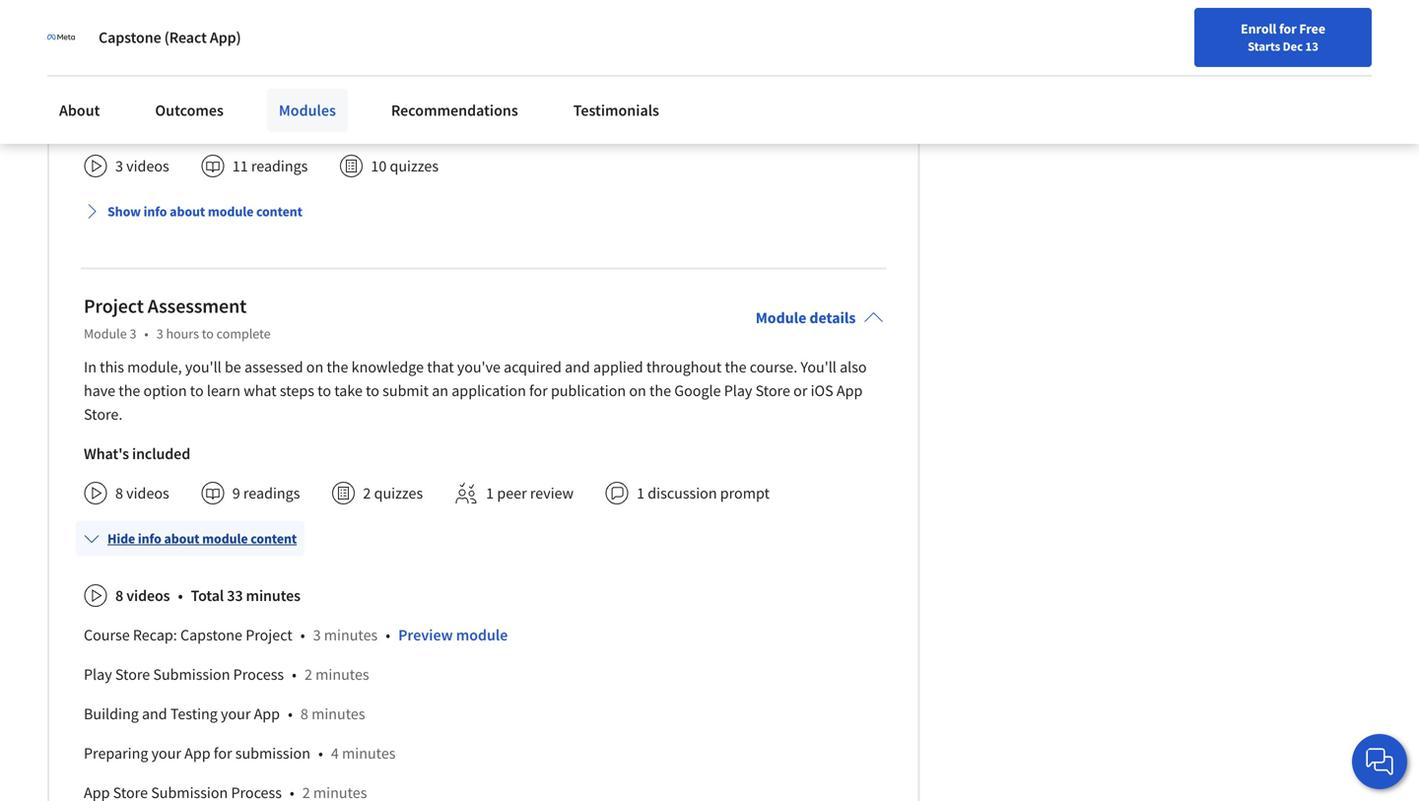 Task type: vqa. For each thing, say whether or not it's contained in the screenshot.
For Individuals
no



Task type: describe. For each thing, give the bounding box(es) containing it.
you've
[[457, 358, 501, 377]]

libraries
[[771, 54, 824, 74]]

• right process
[[292, 665, 297, 685]]

module details
[[756, 308, 856, 328]]

0 vertical spatial capstone
[[99, 28, 161, 47]]

3 inside info about module content element
[[313, 626, 321, 645]]

submission
[[235, 744, 310, 764]]

you'll for to
[[185, 54, 222, 74]]

play inside info about module content element
[[84, 665, 112, 685]]

routes,
[[451, 78, 497, 97]]

produce
[[186, 78, 241, 97]]

for inside in this module, you'll be assessed on the knowledge that you've acquired and applied throughout the course. you'll also have the option to learn what steps to take to submit an application for publication on the google play store or ios app store.
[[529, 381, 548, 401]]

the left the course.
[[725, 358, 747, 377]]

assessed
[[244, 358, 303, 377]]

acquired
[[504, 358, 562, 377]]

prompt
[[720, 484, 770, 503]]

info for hide
[[138, 530, 161, 548]]

videos inside info about module content element
[[126, 586, 170, 606]]

8 videos inside info about module content element
[[115, 586, 170, 606]]

11 readings
[[232, 156, 308, 176]]

1 for 1 discussion prompt
[[637, 484, 645, 503]]

in for in this module, you'll set up the functionality of your app. this calls for you to utilize various react native libraries and components to produce an onboarding flow, navigation routes, a customizable profile page and a food-ordering interface.
[[84, 54, 97, 74]]

• left preview
[[386, 626, 390, 645]]

application
[[452, 381, 526, 401]]

functionality
[[293, 54, 377, 74]]

module for module details
[[756, 308, 807, 328]]

show notifications image
[[1190, 25, 1214, 48]]

steps
[[280, 381, 314, 401]]

app.
[[429, 54, 458, 74]]

this
[[462, 54, 489, 74]]

ios
[[811, 381, 834, 401]]

this for in this module, you'll be assessed on the knowledge that you've acquired and applied throughout the course. you'll also have the option to learn what steps to take to submit an application for publication on the google play store or ios app store.
[[100, 358, 124, 377]]

you
[[547, 54, 571, 74]]

show info about module content
[[107, 203, 303, 221]]

app)
[[210, 28, 241, 47]]

an inside in this module, you'll set up the functionality of your app. this calls for you to utilize various react native libraries and components to produce an onboarding flow, navigation routes, a customizable profile page and a food-ordering interface.
[[244, 78, 261, 97]]

discussion
[[648, 484, 717, 503]]

in this module, you'll set up the functionality of your app. this calls for you to utilize various react native libraries and components to produce an onboarding flow, navigation routes, a customizable profile page and a food-ordering interface.
[[84, 54, 880, 97]]

building and testing your app • 8 minutes
[[84, 705, 365, 724]]

• down • total 33 minutes
[[300, 626, 305, 645]]

google
[[674, 381, 721, 401]]

readings for 9 readings
[[243, 484, 300, 503]]

assessment
[[148, 294, 247, 319]]

the right have
[[119, 381, 140, 401]]

1 vertical spatial on
[[629, 381, 646, 401]]

submit
[[383, 381, 429, 401]]

about link
[[47, 89, 112, 132]]

preparing
[[84, 744, 148, 764]]

0 vertical spatial 4
[[156, 21, 163, 39]]

module inside project assessment module 3 • 3 hours to complete
[[84, 325, 127, 343]]

outcomes link
[[143, 89, 235, 132]]

what's for 8 videos
[[84, 444, 129, 464]]

testing
[[170, 705, 218, 724]]

33
[[227, 586, 243, 606]]

course.
[[750, 358, 798, 377]]

store.
[[84, 405, 123, 425]]

modules link
[[267, 89, 348, 132]]

native
[[725, 54, 768, 74]]

content for hide info about module content
[[251, 530, 297, 548]]

1 peer review
[[486, 484, 574, 503]]

play inside in this module, you'll be assessed on the knowledge that you've acquired and applied throughout the course. you'll also have the option to learn what steps to take to submit an application for publication on the google play store or ios app store.
[[724, 381, 753, 401]]

• left (react
[[144, 21, 149, 39]]

included for 8 videos
[[132, 444, 190, 464]]

peer
[[497, 484, 527, 503]]

preparing your app for submission • 4 minutes
[[84, 744, 396, 764]]

building
[[84, 705, 139, 724]]

various
[[634, 54, 682, 74]]

an inside in this module, you'll be assessed on the knowledge that you've acquired and applied throughout the course. you'll also have the option to learn what steps to take to submit an application for publication on the google play store or ios app store.
[[432, 381, 449, 401]]

navigation
[[379, 78, 448, 97]]

learn
[[207, 381, 241, 401]]

hide info about module content button
[[76, 521, 305, 557]]

complete inside project assessment module 3 • 3 hours to complete
[[217, 325, 271, 343]]

chat with us image
[[1364, 746, 1396, 778]]

knowledge
[[352, 358, 424, 377]]

components
[[84, 78, 166, 97]]

what
[[244, 381, 277, 401]]

for inside info about module content element
[[214, 744, 232, 764]]

about for hide
[[164, 530, 200, 548]]

enroll for free starts dec 13
[[1241, 20, 1326, 54]]

hours inside project assessment module 3 • 3 hours to complete
[[166, 325, 199, 343]]

1 discussion prompt
[[637, 484, 770, 503]]

project inside project assessment module 3 • 3 hours to complete
[[84, 294, 144, 319]]

what's for 3 videos
[[84, 117, 129, 137]]

for inside in this module, you'll set up the functionality of your app. this calls for you to utilize various react native libraries and components to produce an onboarding flow, navigation routes, a customizable profile page and a food-ordering interface.
[[525, 54, 543, 74]]

set
[[225, 54, 244, 74]]

info about module content element
[[76, 513, 884, 801]]

1 for 1 peer review
[[486, 484, 494, 503]]

• right submission
[[318, 744, 323, 764]]

and inside info about module content element
[[142, 705, 167, 724]]

to inside project assessment module 3 • 3 hours to complete
[[202, 325, 214, 343]]

about
[[59, 101, 100, 120]]

module for hide info about module content
[[202, 530, 248, 548]]

module, for components
[[127, 54, 182, 74]]

this for in this module, you'll set up the functionality of your app. this calls for you to utilize various react native libraries and components to produce an onboarding flow, navigation routes, a customizable profile page and a food-ordering interface.
[[100, 54, 124, 74]]

profile
[[602, 78, 645, 97]]

food-
[[723, 78, 758, 97]]

preview module link
[[398, 626, 508, 645]]

total
[[191, 586, 224, 606]]

enroll
[[1241, 20, 1277, 37]]

module 2 • 4 hours to complete
[[84, 21, 271, 39]]

have
[[84, 381, 115, 401]]

for inside enroll for free starts dec 13
[[1279, 20, 1297, 37]]

2 quizzes
[[363, 484, 423, 503]]

recap:
[[133, 626, 177, 645]]

the up take
[[327, 358, 348, 377]]

course
[[84, 626, 130, 645]]

10
[[371, 156, 387, 176]]



Task type: locate. For each thing, give the bounding box(es) containing it.
1 horizontal spatial play
[[724, 381, 753, 401]]

hours down assessment
[[166, 325, 199, 343]]

and down react
[[684, 78, 709, 97]]

• down assessment
[[144, 325, 149, 343]]

and left testing
[[142, 705, 167, 724]]

included down option
[[132, 444, 190, 464]]

module for show info about module content
[[208, 203, 254, 221]]

quizzes for 2 quizzes
[[374, 484, 423, 503]]

content inside 'dropdown button'
[[256, 203, 303, 221]]

content inside dropdown button
[[251, 530, 297, 548]]

this inside in this module, you'll set up the functionality of your app. this calls for you to utilize various react native libraries and components to produce an onboarding flow, navigation routes, a customizable profile page and a food-ordering interface.
[[100, 54, 124, 74]]

readings for 11 readings
[[251, 156, 308, 176]]

module, inside in this module, you'll set up the functionality of your app. this calls for you to utilize various react native libraries and components to produce an onboarding flow, navigation routes, a customizable profile page and a food-ordering interface.
[[127, 54, 182, 74]]

1 vertical spatial 8 videos
[[115, 586, 170, 606]]

app
[[837, 381, 863, 401], [254, 705, 280, 724], [184, 744, 211, 764]]

project left assessment
[[84, 294, 144, 319]]

in inside in this module, you'll set up the functionality of your app. this calls for you to utilize various react native libraries and components to produce an onboarding flow, navigation routes, a customizable profile page and a food-ordering interface.
[[84, 54, 97, 74]]

2 8 videos from the top
[[115, 586, 170, 606]]

menu item
[[1043, 20, 1170, 84]]

2 vertical spatial app
[[184, 744, 211, 764]]

page
[[648, 78, 680, 97]]

option
[[143, 381, 187, 401]]

in inside in this module, you'll be assessed on the knowledge that you've acquired and applied throughout the course. you'll also have the option to learn what steps to take to submit an application for publication on the google play store or ios app store.
[[84, 358, 97, 377]]

outcomes
[[155, 101, 224, 120]]

2 videos from the top
[[126, 484, 169, 503]]

store up building
[[115, 665, 150, 685]]

project assessment module 3 • 3 hours to complete
[[84, 294, 271, 343]]

what's included for 8
[[84, 444, 190, 464]]

readings right 9
[[243, 484, 300, 503]]

you'll inside in this module, you'll set up the functionality of your app. this calls for you to utilize various react native libraries and components to produce an onboarding flow, navigation routes, a customizable profile page and a food-ordering interface.
[[185, 54, 222, 74]]

8 up submission
[[301, 705, 308, 724]]

hide info about module content
[[107, 530, 297, 548]]

starts
[[1248, 38, 1281, 54]]

details
[[810, 308, 856, 328]]

what's included down store.
[[84, 444, 190, 464]]

hide
[[107, 530, 135, 548]]

capstone up components
[[99, 28, 161, 47]]

1 complete from the top
[[217, 21, 271, 39]]

interface.
[[818, 78, 880, 97]]

store inside info about module content element
[[115, 665, 150, 685]]

on down applied
[[629, 381, 646, 401]]

info right hide
[[138, 530, 161, 548]]

• inside project assessment module 3 • 3 hours to complete
[[144, 325, 149, 343]]

1 vertical spatial info
[[138, 530, 161, 548]]

3
[[115, 156, 123, 176], [130, 325, 136, 343], [156, 325, 163, 343], [313, 626, 321, 645]]

1 vertical spatial store
[[115, 665, 150, 685]]

about inside show info about module content 'dropdown button'
[[170, 203, 205, 221]]

show
[[107, 203, 141, 221]]

1 vertical spatial complete
[[217, 325, 271, 343]]

what's included up 3 videos
[[84, 117, 190, 137]]

content down 11 readings
[[256, 203, 303, 221]]

1 horizontal spatial project
[[246, 626, 293, 645]]

module
[[84, 21, 127, 39], [756, 308, 807, 328], [84, 325, 127, 343]]

you'll inside in this module, you'll be assessed on the knowledge that you've acquired and applied throughout the course. you'll also have the option to learn what steps to take to submit an application for publication on the google play store or ios app store.
[[185, 358, 222, 377]]

app inside in this module, you'll be assessed on the knowledge that you've acquired and applied throughout the course. you'll also have the option to learn what steps to take to submit an application for publication on the google play store or ios app store.
[[837, 381, 863, 401]]

module, down capstone (react app)
[[127, 54, 182, 74]]

8 videos up hide
[[115, 484, 169, 503]]

you'll
[[185, 54, 222, 74], [185, 358, 222, 377]]

0 horizontal spatial 2
[[130, 21, 136, 39]]

an down up
[[244, 78, 261, 97]]

8 up hide
[[115, 484, 123, 503]]

1 vertical spatial quizzes
[[374, 484, 423, 503]]

2 in from the top
[[84, 358, 97, 377]]

this up components
[[100, 54, 124, 74]]

the inside in this module, you'll set up the functionality of your app. this calls for you to utilize various react native libraries and components to produce an onboarding flow, navigation routes, a customizable profile page and a food-ordering interface.
[[268, 54, 290, 74]]

project up process
[[246, 626, 293, 645]]

capstone inside info about module content element
[[180, 626, 242, 645]]

publication
[[551, 381, 626, 401]]

included up 3 videos
[[132, 117, 190, 137]]

1 vertical spatial readings
[[243, 484, 300, 503]]

about right show
[[170, 203, 205, 221]]

complete up set
[[217, 21, 271, 39]]

module, for to
[[127, 358, 182, 377]]

• total 33 minutes
[[178, 586, 301, 606]]

0 vertical spatial what's included
[[84, 117, 190, 137]]

0 horizontal spatial on
[[306, 358, 324, 377]]

2 vertical spatial 8
[[301, 705, 308, 724]]

0 vertical spatial 8 videos
[[115, 484, 169, 503]]

4 right submission
[[331, 744, 339, 764]]

2 hours from the top
[[166, 325, 199, 343]]

1 vertical spatial hours
[[166, 325, 199, 343]]

0 horizontal spatial capstone
[[99, 28, 161, 47]]

0 vertical spatial included
[[132, 117, 190, 137]]

meta image
[[47, 24, 75, 51]]

module up have
[[84, 325, 127, 343]]

what's included for 3
[[84, 117, 190, 137]]

0 horizontal spatial store
[[115, 665, 150, 685]]

module right preview
[[456, 626, 508, 645]]

store down the course.
[[756, 381, 791, 401]]

1 vertical spatial videos
[[126, 484, 169, 503]]

in
[[84, 54, 97, 74], [84, 358, 97, 377]]

1 vertical spatial 2
[[363, 484, 371, 503]]

1
[[486, 484, 494, 503], [637, 484, 645, 503]]

2 vertical spatial videos
[[126, 586, 170, 606]]

2 horizontal spatial your
[[396, 54, 426, 74]]

about for show
[[170, 203, 205, 221]]

the down throughout
[[650, 381, 671, 401]]

calls
[[492, 54, 522, 74]]

recommendations link
[[379, 89, 530, 132]]

take
[[334, 381, 363, 401]]

app down testing
[[184, 744, 211, 764]]

play store submission process • 2 minutes
[[84, 665, 369, 685]]

0 vertical spatial about
[[170, 203, 205, 221]]

1 this from the top
[[100, 54, 124, 74]]

0 vertical spatial you'll
[[185, 54, 222, 74]]

module inside 'dropdown button'
[[208, 203, 254, 221]]

info inside 'dropdown button'
[[144, 203, 167, 221]]

videos for 9 readings
[[126, 484, 169, 503]]

play right 'google'
[[724, 381, 753, 401]]

0 vertical spatial module
[[208, 203, 254, 221]]

0 vertical spatial in
[[84, 54, 97, 74]]

1 vertical spatial what's included
[[84, 444, 190, 464]]

module, up option
[[127, 358, 182, 377]]

1 hours from the top
[[166, 21, 199, 39]]

play down course
[[84, 665, 112, 685]]

videos for 11 readings
[[126, 156, 169, 176]]

0 horizontal spatial a
[[500, 78, 508, 97]]

a
[[500, 78, 508, 97], [712, 78, 720, 97]]

preview
[[398, 626, 453, 645]]

2 vertical spatial 2
[[305, 665, 312, 685]]

2 horizontal spatial 2
[[363, 484, 371, 503]]

your up the navigation
[[396, 54, 426, 74]]

1 vertical spatial included
[[132, 444, 190, 464]]

for left you
[[525, 54, 543, 74]]

what's
[[84, 117, 129, 137], [84, 444, 129, 464]]

quizzes for 10 quizzes
[[390, 156, 439, 176]]

0 vertical spatial complete
[[217, 21, 271, 39]]

2 inside info about module content element
[[305, 665, 312, 685]]

modules
[[279, 101, 336, 120]]

show info about module content button
[[76, 194, 310, 229]]

1 horizontal spatial your
[[221, 705, 251, 724]]

throughout
[[647, 358, 722, 377]]

your down testing
[[151, 744, 181, 764]]

about right hide
[[164, 530, 200, 548]]

complete up the "be"
[[217, 325, 271, 343]]

process
[[233, 665, 284, 685]]

2 horizontal spatial app
[[837, 381, 863, 401]]

module right meta icon
[[84, 21, 127, 39]]

1 horizontal spatial store
[[756, 381, 791, 401]]

your inside in this module, you'll set up the functionality of your app. this calls for you to utilize various react native libraries and components to produce an onboarding flow, navigation routes, a customizable profile page and a food-ordering interface.
[[396, 54, 426, 74]]

you'll
[[801, 358, 837, 377]]

module inside dropdown button
[[202, 530, 248, 548]]

1 horizontal spatial on
[[629, 381, 646, 401]]

an down that
[[432, 381, 449, 401]]

module,
[[127, 54, 182, 74], [127, 358, 182, 377]]

8 videos up recap:
[[115, 586, 170, 606]]

9 readings
[[232, 484, 300, 503]]

1 vertical spatial module
[[202, 530, 248, 548]]

1 vertical spatial module,
[[127, 358, 182, 377]]

videos up show
[[126, 156, 169, 176]]

0 vertical spatial on
[[306, 358, 324, 377]]

• left total
[[178, 586, 183, 606]]

what's included
[[84, 117, 190, 137], [84, 444, 190, 464]]

module down 9
[[202, 530, 248, 548]]

you'll up produce
[[185, 54, 222, 74]]

content down the 9 readings
[[251, 530, 297, 548]]

1 included from the top
[[132, 117, 190, 137]]

10 quizzes
[[371, 156, 439, 176]]

about
[[170, 203, 205, 221], [164, 530, 200, 548]]

0 horizontal spatial 1
[[486, 484, 494, 503]]

0 vertical spatial quizzes
[[390, 156, 439, 176]]

you'll for learn
[[185, 358, 222, 377]]

2 what's from the top
[[84, 444, 129, 464]]

testimonials link
[[562, 89, 671, 132]]

2 vertical spatial your
[[151, 744, 181, 764]]

in for in this module, you'll be assessed on the knowledge that you've acquired and applied throughout the course. you'll also have the option to learn what steps to take to submit an application for publication on the google play store or ios app store.
[[84, 358, 97, 377]]

0 horizontal spatial an
[[244, 78, 261, 97]]

and inside in this module, you'll be assessed on the knowledge that you've acquired and applied throughout the course. you'll also have the option to learn what steps to take to submit an application for publication on the google play store or ios app store.
[[565, 358, 590, 377]]

hours
[[166, 21, 199, 39], [166, 325, 199, 343]]

in down coursera image
[[84, 54, 97, 74]]

0 horizontal spatial project
[[84, 294, 144, 319]]

0 vertical spatial module,
[[127, 54, 182, 74]]

9
[[232, 484, 240, 503]]

2 included from the top
[[132, 444, 190, 464]]

1 horizontal spatial app
[[254, 705, 280, 724]]

1 videos from the top
[[126, 156, 169, 176]]

for up dec
[[1279, 20, 1297, 37]]

0 horizontal spatial play
[[84, 665, 112, 685]]

readings right 11
[[251, 156, 308, 176]]

8
[[115, 484, 123, 503], [115, 586, 123, 606], [301, 705, 308, 724]]

1 8 videos from the top
[[115, 484, 169, 503]]

review
[[530, 484, 574, 503]]

1 vertical spatial project
[[246, 626, 293, 645]]

module up the course.
[[756, 308, 807, 328]]

that
[[427, 358, 454, 377]]

2
[[130, 21, 136, 39], [363, 484, 371, 503], [305, 665, 312, 685]]

and up interface.
[[827, 54, 853, 74]]

module for module 2 • 4 hours to complete
[[84, 21, 127, 39]]

in this module, you'll be assessed on the knowledge that you've acquired and applied throughout the course. you'll also have the option to learn what steps to take to submit an application for publication on the google play store or ios app store.
[[84, 358, 867, 425]]

complete
[[217, 21, 271, 39], [217, 325, 271, 343]]

capstone down total
[[180, 626, 242, 645]]

1 horizontal spatial 2
[[305, 665, 312, 685]]

0 horizontal spatial 4
[[156, 21, 163, 39]]

info for show
[[144, 203, 167, 221]]

0 horizontal spatial your
[[151, 744, 181, 764]]

to
[[202, 21, 214, 39], [574, 54, 588, 74], [170, 78, 183, 97], [202, 325, 214, 343], [190, 381, 204, 401], [318, 381, 331, 401], [366, 381, 379, 401]]

capstone
[[99, 28, 161, 47], [180, 626, 242, 645]]

this up have
[[100, 358, 124, 377]]

your up preparing your app for submission • 4 minutes
[[221, 705, 251, 724]]

0 vertical spatial 2
[[130, 21, 136, 39]]

1 vertical spatial about
[[164, 530, 200, 548]]

2 you'll from the top
[[185, 358, 222, 377]]

1 1 from the left
[[486, 484, 494, 503]]

of
[[380, 54, 393, 74]]

2 vertical spatial module
[[456, 626, 508, 645]]

3 videos from the top
[[126, 586, 170, 606]]

capstone (react app)
[[99, 28, 241, 47]]

videos up recap:
[[126, 586, 170, 606]]

13
[[1306, 38, 1319, 54]]

1 vertical spatial 4
[[331, 744, 339, 764]]

1 vertical spatial play
[[84, 665, 112, 685]]

and up publication
[[565, 358, 590, 377]]

0 vertical spatial videos
[[126, 156, 169, 176]]

1 what's from the top
[[84, 117, 129, 137]]

1 horizontal spatial 1
[[637, 484, 645, 503]]

app down also at the right
[[837, 381, 863, 401]]

1 horizontal spatial a
[[712, 78, 720, 97]]

1 left the discussion
[[637, 484, 645, 503]]

project inside info about module content element
[[246, 626, 293, 645]]

0 vertical spatial 8
[[115, 484, 123, 503]]

content
[[256, 203, 303, 221], [251, 530, 297, 548]]

• up submission
[[288, 705, 293, 724]]

1 a from the left
[[500, 78, 508, 97]]

for
[[1279, 20, 1297, 37], [525, 54, 543, 74], [529, 381, 548, 401], [214, 744, 232, 764]]

2 module, from the top
[[127, 358, 182, 377]]

this inside in this module, you'll be assessed on the knowledge that you've acquired and applied throughout the course. you'll also have the option to learn what steps to take to submit an application for publication on the google play store or ios app store.
[[100, 358, 124, 377]]

0 vertical spatial what's
[[84, 117, 129, 137]]

1 vertical spatial content
[[251, 530, 297, 548]]

or
[[794, 381, 808, 401]]

info right show
[[144, 203, 167, 221]]

1 vertical spatial in
[[84, 358, 97, 377]]

0 vertical spatial project
[[84, 294, 144, 319]]

1 vertical spatial you'll
[[185, 358, 222, 377]]

0 vertical spatial store
[[756, 381, 791, 401]]

free
[[1300, 20, 1326, 37]]

a down calls
[[500, 78, 508, 97]]

1 vertical spatial this
[[100, 358, 124, 377]]

on up the steps
[[306, 358, 324, 377]]

1 horizontal spatial an
[[432, 381, 449, 401]]

onboarding
[[264, 78, 341, 97]]

what's down components
[[84, 117, 129, 137]]

1 what's included from the top
[[84, 117, 190, 137]]

hours left app)
[[166, 21, 199, 39]]

app up submission
[[254, 705, 280, 724]]

on
[[306, 358, 324, 377], [629, 381, 646, 401]]

1 vertical spatial 8
[[115, 586, 123, 606]]

you'll left the "be"
[[185, 358, 222, 377]]

also
[[840, 358, 867, 377]]

utilize
[[591, 54, 631, 74]]

customizable
[[512, 78, 599, 97]]

1 left peer
[[486, 484, 494, 503]]

3 videos
[[115, 156, 169, 176]]

0 vertical spatial info
[[144, 203, 167, 221]]

a left food-
[[712, 78, 720, 97]]

2 complete from the top
[[217, 325, 271, 343]]

1 vertical spatial your
[[221, 705, 251, 724]]

about inside hide info about module content dropdown button
[[164, 530, 200, 548]]

videos up hide
[[126, 484, 169, 503]]

2 this from the top
[[100, 358, 124, 377]]

dec
[[1283, 38, 1303, 54]]

in up have
[[84, 358, 97, 377]]

1 module, from the top
[[127, 54, 182, 74]]

0 horizontal spatial app
[[184, 744, 211, 764]]

1 you'll from the top
[[185, 54, 222, 74]]

1 horizontal spatial 4
[[331, 744, 339, 764]]

flow,
[[344, 78, 375, 97]]

module, inside in this module, you'll be assessed on the knowledge that you've acquired and applied throughout the course. you'll also have the option to learn what steps to take to submit an application for publication on the google play store or ios app store.
[[127, 358, 182, 377]]

up
[[247, 54, 265, 74]]

what's down store.
[[84, 444, 129, 464]]

and
[[827, 54, 853, 74], [684, 78, 709, 97], [565, 358, 590, 377], [142, 705, 167, 724]]

ordering
[[758, 78, 815, 97]]

1 in from the top
[[84, 54, 97, 74]]

testimonials
[[573, 101, 659, 120]]

1 vertical spatial capstone
[[180, 626, 242, 645]]

an
[[244, 78, 261, 97], [432, 381, 449, 401]]

0 vertical spatial content
[[256, 203, 303, 221]]

2 1 from the left
[[637, 484, 645, 503]]

1 vertical spatial what's
[[84, 444, 129, 464]]

module down 11
[[208, 203, 254, 221]]

react
[[685, 54, 722, 74]]

recommendations
[[391, 101, 518, 120]]

0 vertical spatial play
[[724, 381, 753, 401]]

1 vertical spatial app
[[254, 705, 280, 724]]

4 left (react
[[156, 21, 163, 39]]

0 vertical spatial readings
[[251, 156, 308, 176]]

0 vertical spatial this
[[100, 54, 124, 74]]

info inside dropdown button
[[138, 530, 161, 548]]

submission
[[153, 665, 230, 685]]

1 horizontal spatial capstone
[[180, 626, 242, 645]]

coursera image
[[24, 16, 149, 48]]

course recap: capstone project • 3 minutes • preview module
[[84, 626, 508, 645]]

8 up course
[[115, 586, 123, 606]]

2 what's included from the top
[[84, 444, 190, 464]]

11
[[232, 156, 248, 176]]

0 vertical spatial hours
[[166, 21, 199, 39]]

be
[[225, 358, 241, 377]]

1 vertical spatial an
[[432, 381, 449, 401]]

4 inside info about module content element
[[331, 744, 339, 764]]

for down building and testing your app • 8 minutes
[[214, 744, 232, 764]]

for down acquired
[[529, 381, 548, 401]]

the right up
[[268, 54, 290, 74]]

0 vertical spatial your
[[396, 54, 426, 74]]

0 vertical spatial an
[[244, 78, 261, 97]]

2 a from the left
[[712, 78, 720, 97]]

included for 3 videos
[[132, 117, 190, 137]]

content for show info about module content
[[256, 203, 303, 221]]

store inside in this module, you'll be assessed on the knowledge that you've acquired and applied throughout the course. you'll also have the option to learn what steps to take to submit an application for publication on the google play store or ios app store.
[[756, 381, 791, 401]]

0 vertical spatial app
[[837, 381, 863, 401]]

applied
[[593, 358, 643, 377]]



